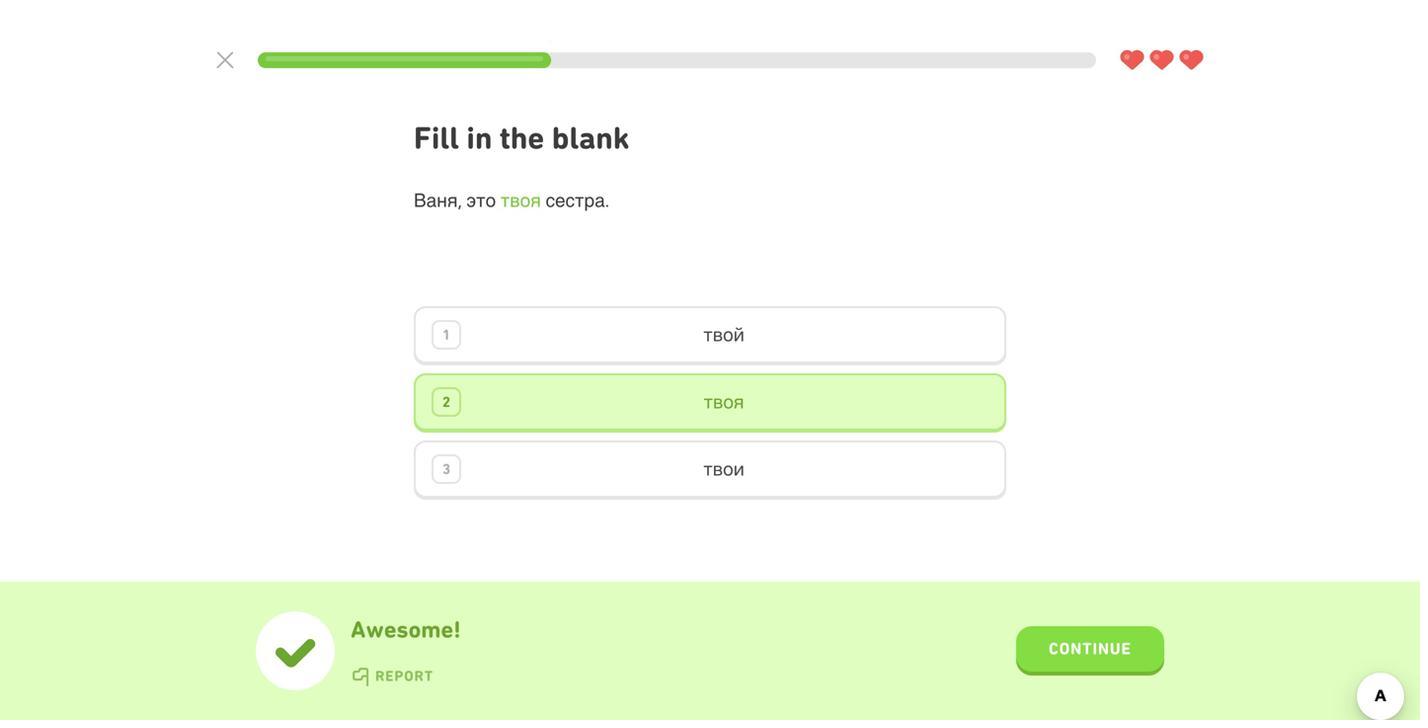 Task type: locate. For each thing, give the bounding box(es) containing it.
1 а from the left
[[427, 190, 437, 211]]

с left р
[[566, 190, 575, 211]]

None radio
[[414, 306, 1007, 366], [414, 373, 1007, 433], [414, 306, 1007, 366], [414, 373, 1007, 433]]

1 я from the left
[[447, 190, 458, 211]]

0 horizontal spatial я
[[447, 190, 458, 211]]

0 horizontal spatial т
[[476, 190, 486, 211]]

твоя
[[704, 391, 745, 413]]

1 horizontal spatial я
[[531, 190, 541, 211]]

1 horizontal spatial а
[[595, 190, 605, 211]]

я left э
[[447, 190, 458, 211]]

т
[[476, 190, 486, 211], [501, 190, 510, 211], [575, 190, 584, 211]]

а
[[427, 190, 437, 211], [595, 190, 605, 211]]

progress bar
[[258, 52, 1097, 68]]

2
[[442, 393, 451, 411]]

1 horizontal spatial о
[[520, 190, 531, 211]]

fill
[[414, 120, 459, 156]]

а left , on the left top of the page
[[427, 190, 437, 211]]

fill in the blank
[[414, 120, 630, 156]]

н
[[437, 190, 447, 211]]

2 я from the left
[[531, 190, 541, 211]]

т right е
[[575, 190, 584, 211]]

none radio containing твои
[[414, 441, 1007, 500]]

the
[[500, 120, 545, 156]]

в
[[510, 190, 520, 211]]

.
[[605, 190, 610, 211]]

1 horizontal spatial с
[[566, 190, 575, 211]]

1 horizontal spatial т
[[501, 190, 510, 211]]

твои
[[704, 459, 745, 480]]

3
[[442, 460, 451, 478]]

э
[[467, 190, 476, 211]]

blank
[[552, 120, 630, 156]]

я right в
[[531, 190, 541, 211]]

т right , on the left top of the page
[[476, 190, 486, 211]]

о left е
[[520, 190, 531, 211]]

2 horizontal spatial т
[[575, 190, 584, 211]]

т в о я
[[501, 190, 541, 211]]

2 с from the left
[[566, 190, 575, 211]]

с right the т в о я
[[546, 190, 555, 211]]

о
[[486, 190, 496, 211], [520, 190, 531, 211]]

с
[[546, 190, 555, 211], [566, 190, 575, 211]]

0 horizontal spatial с
[[546, 190, 555, 211]]

т right э
[[501, 190, 510, 211]]

я for н
[[447, 190, 458, 211]]

я
[[447, 190, 458, 211], [531, 190, 541, 211]]

0 horizontal spatial а
[[427, 190, 437, 211]]

в а н я , э т о
[[414, 190, 496, 211]]

awesome!
[[351, 616, 461, 644]]

0 horizontal spatial о
[[486, 190, 496, 211]]

None radio
[[414, 441, 1007, 500]]

report button
[[351, 667, 434, 687]]

а right е
[[595, 190, 605, 211]]

о right э
[[486, 190, 496, 211]]

2 т from the left
[[501, 190, 510, 211]]



Task type: vqa. For each thing, say whether or not it's contained in the screenshot.
second о from right
yes



Task type: describe. For each thing, give the bounding box(es) containing it.
,
[[458, 190, 462, 211]]

continue
[[1049, 639, 1132, 658]]

continue button
[[1017, 626, 1165, 676]]

1 т from the left
[[476, 190, 486, 211]]

2 о from the left
[[520, 190, 531, 211]]

choice option group
[[414, 306, 1007, 500]]

in
[[467, 120, 493, 156]]

1 о from the left
[[486, 190, 496, 211]]

я for о
[[531, 190, 541, 211]]

е
[[555, 190, 566, 211]]

2 а from the left
[[595, 190, 605, 211]]

в
[[414, 190, 427, 211]]

с е с т р а .
[[546, 190, 610, 211]]

1
[[442, 326, 451, 343]]

3 т from the left
[[575, 190, 584, 211]]

твой
[[704, 324, 745, 346]]

report
[[375, 667, 434, 685]]

1 с from the left
[[546, 190, 555, 211]]

р
[[584, 190, 595, 211]]



